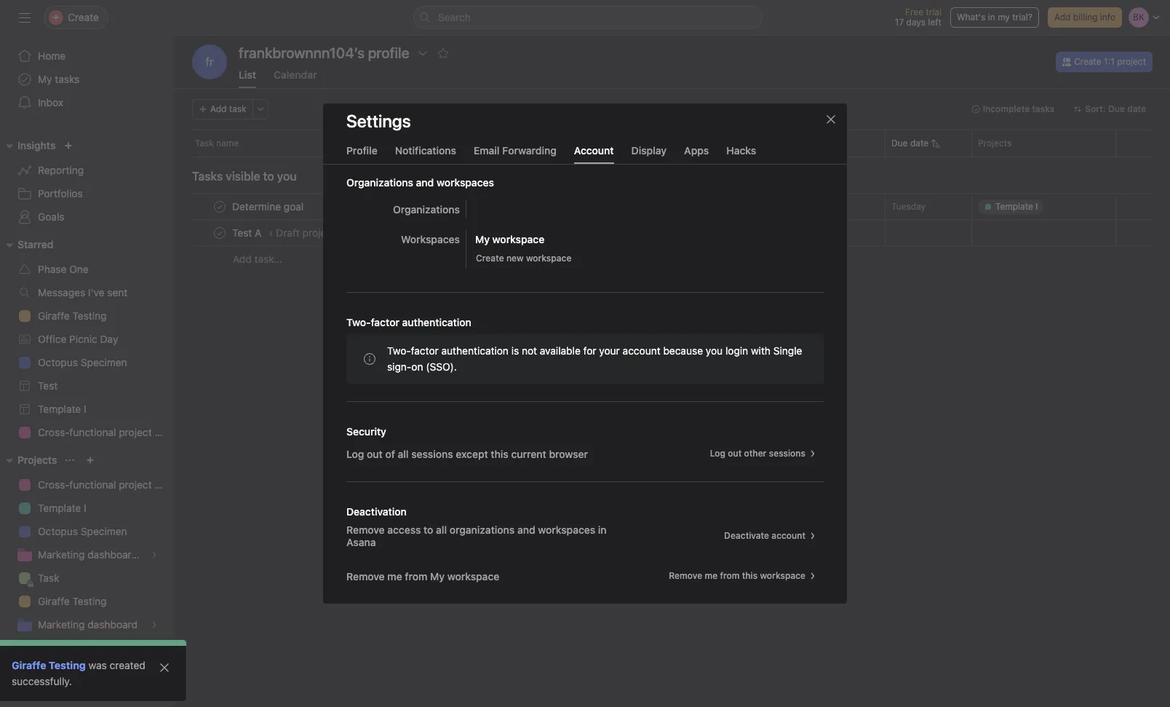 Task type: vqa. For each thing, say whether or not it's contained in the screenshot.
all related to sessions
yes



Task type: describe. For each thing, give the bounding box(es) containing it.
i inside projects element
[[84, 502, 86, 514]]

add task button
[[192, 99, 253, 119]]

2 vertical spatial giraffe testing
[[12, 659, 86, 671]]

notifications button
[[395, 144, 457, 164]]

visible
[[226, 170, 260, 183]]

add to starred image
[[437, 47, 449, 59]]

me for my
[[388, 570, 402, 582]]

search
[[438, 11, 471, 23]]

my workspace create new workspace
[[475, 233, 572, 264]]

email
[[474, 144, 500, 157]]

sign-
[[387, 360, 412, 373]]

brief
[[338, 226, 360, 239]]

with
[[751, 344, 771, 357]]

apps button
[[685, 144, 709, 164]]

2 vertical spatial giraffe
[[12, 659, 46, 671]]

remove me from this workspace button
[[663, 566, 824, 586]]

phase one
[[38, 263, 89, 275]]

plan for first the cross-functional project plan link from the bottom of the page
[[155, 478, 175, 491]]

organizations for organizations
[[393, 203, 460, 216]]

close image
[[826, 114, 837, 125]]

test
[[38, 379, 58, 392]]

other
[[745, 448, 767, 459]]

marketing for marketing dashboard
[[38, 618, 85, 631]]

marketing dashboards link
[[9, 543, 166, 567]]

you inside two-factor authentication is not available for your account because you login with single sign-on (sso).
[[706, 344, 723, 357]]

account
[[574, 144, 614, 157]]

workspace up "new"
[[493, 233, 545, 245]]

giraffe testing link inside projects element
[[9, 590, 166, 613]]

global element
[[0, 36, 175, 123]]

2 vertical spatial giraffe testing link
[[12, 659, 86, 671]]

template inside the starred element
[[38, 403, 81, 415]]

out for other
[[728, 448, 742, 459]]

successfully.
[[12, 675, 72, 687]]

my for my workspace create new workspace
[[475, 233, 490, 245]]

for
[[584, 344, 597, 357]]

create new workspace button
[[470, 248, 578, 269]]

free
[[906, 7, 924, 17]]

teams element
[[0, 639, 175, 692]]

profile button
[[347, 144, 378, 164]]

remove me from my workspace
[[347, 570, 500, 582]]

display button
[[632, 144, 667, 164]]

two- for two-factor authentication is not available for your account because you login with single sign-on (sso).
[[387, 344, 411, 357]]

Test A text field
[[229, 225, 266, 240]]

dashboards
[[88, 548, 143, 561]]

list link
[[239, 68, 256, 88]]

phase
[[38, 263, 67, 275]]

browser
[[549, 447, 588, 460]]

log out of all sessions except this current browser
[[347, 447, 588, 460]]

2 vertical spatial testing
[[49, 659, 86, 671]]

my tasks link
[[9, 68, 166, 91]]

1 template i link from the top
[[9, 398, 166, 421]]

picnic
[[69, 333, 97, 345]]

authentication for two-factor authentication
[[402, 316, 472, 328]]

access
[[388, 524, 421, 536]]

workspace for my workspace create new workspace
[[526, 253, 572, 264]]

reporting link
[[9, 159, 166, 182]]

create 1:1 project
[[1075, 56, 1147, 67]]

info
[[1101, 12, 1116, 23]]

projects inside row
[[979, 138, 1012, 149]]

inbox link
[[9, 91, 166, 114]]

1 octopus specimen link from the top
[[9, 351, 166, 374]]

account inside two-factor authentication is not available for your account because you login with single sign-on (sso).
[[623, 344, 661, 357]]

1 horizontal spatial my
[[430, 570, 445, 582]]

created
[[110, 659, 145, 671]]

deactivate account
[[725, 530, 806, 541]]

i inside the starred element
[[84, 403, 86, 415]]

is
[[512, 344, 519, 357]]

template inside projects element
[[38, 502, 81, 514]]

remove me from this workspace
[[669, 570, 806, 581]]

insights element
[[0, 133, 175, 232]]

functional for first the cross-functional project plan link from the bottom of the page
[[69, 478, 116, 491]]

giraffe testing inside the starred element
[[38, 309, 107, 322]]

tasks visible to you
[[192, 170, 297, 183]]

organizations
[[450, 524, 515, 536]]

calendar
[[274, 68, 317, 81]]

workspaces
[[401, 233, 460, 245]]

days
[[907, 17, 926, 28]]

projects element
[[0, 447, 175, 639]]

email forwarding button
[[474, 144, 557, 164]]

me for this
[[705, 570, 718, 581]]

one
[[69, 263, 89, 275]]

log out other sessions
[[710, 448, 806, 459]]

remove for remove access to all organizations and workspaces in asana
[[347, 524, 385, 536]]

starred element
[[0, 232, 175, 447]]

tasks
[[192, 170, 223, 183]]

add for add task
[[210, 103, 227, 114]]

octopus for 1st octopus specimen link from the top of the page
[[38, 356, 78, 368]]

sent
[[107, 286, 128, 299]]

draft
[[276, 226, 300, 239]]

create inside create 1:1 project button
[[1075, 56, 1102, 67]]

in inside remove access to all organizations and workspaces in asana
[[598, 524, 607, 536]]

security
[[347, 425, 387, 438]]

add billing info button
[[1049, 7, 1123, 28]]

create 1:1 project button
[[1057, 52, 1153, 72]]

linked projects for test a cell
[[972, 219, 1118, 246]]

log for log out other sessions
[[710, 448, 726, 459]]

was created successfully.
[[12, 659, 145, 687]]

add for add billing info
[[1055, 12, 1071, 23]]

remove access to all organizations and workspaces in asana
[[347, 524, 607, 548]]

email forwarding
[[474, 144, 557, 157]]

my
[[998, 12, 1011, 23]]

organizations for organizations and workspaces
[[347, 176, 414, 189]]

inbox
[[38, 96, 63, 108]]

what's in my trial?
[[957, 12, 1033, 23]]

octopus specimen link inside projects element
[[9, 520, 166, 543]]

hacks button
[[727, 144, 757, 164]]

on
[[412, 360, 423, 373]]

0 horizontal spatial and
[[416, 176, 434, 189]]

this inside button
[[743, 570, 758, 581]]

login
[[726, 344, 749, 357]]

not
[[522, 344, 537, 357]]

add billing info
[[1055, 12, 1116, 23]]

row containing task name
[[175, 130, 1171, 157]]

Determine goal text field
[[229, 199, 308, 214]]

from for this
[[720, 570, 740, 581]]

template i inside the starred element
[[38, 403, 86, 415]]

0 vertical spatial this
[[491, 447, 509, 460]]

to for visible
[[263, 170, 274, 183]]

task…
[[255, 253, 282, 265]]

giraffe inside projects element
[[38, 595, 70, 607]]

task for task
[[38, 572, 59, 584]]

name
[[216, 138, 239, 149]]

0 vertical spatial workspaces
[[437, 176, 494, 189]]

project up dashboards
[[119, 478, 152, 491]]

factor for two-factor authentication
[[371, 316, 400, 328]]

marketing dashboard
[[38, 618, 138, 631]]

sessions inside "button"
[[769, 448, 806, 459]]

giraffe inside the starred element
[[38, 309, 70, 322]]

two-factor authentication is not available for your account because you login with single sign-on (sso).
[[387, 344, 803, 373]]

account inside button
[[772, 530, 806, 541]]

‹ draft project brief row
[[175, 219, 1171, 246]]

except
[[456, 447, 488, 460]]

apps
[[685, 144, 709, 157]]

deactivate account button
[[718, 526, 824, 546]]

due date
[[892, 138, 929, 149]]

current
[[512, 447, 547, 460]]

log for log out of all sessions except this current browser
[[347, 447, 364, 460]]

completed image
[[211, 224, 229, 241]]

octopus specimen for 1st octopus specimen link from the top of the page
[[38, 356, 127, 368]]

cross-functional project plan for first the cross-functional project plan link from the bottom of the page
[[38, 478, 175, 491]]

starred button
[[0, 236, 53, 253]]

all for sessions
[[398, 447, 409, 460]]

add task… row
[[175, 245, 1171, 272]]

create inside my workspace create new workspace
[[476, 253, 504, 264]]

giraffe testing link inside the starred element
[[9, 304, 166, 328]]

1:1
[[1105, 56, 1115, 67]]

authentication for two-factor authentication is not available for your account because you login with single sign-on (sso).
[[442, 344, 509, 357]]

tasks
[[55, 73, 80, 85]]



Task type: locate. For each thing, give the bounding box(es) containing it.
0 vertical spatial organizations
[[347, 176, 414, 189]]

0 horizontal spatial add
[[210, 103, 227, 114]]

functional inside the starred element
[[69, 426, 116, 438]]

1 vertical spatial cross-functional project plan link
[[9, 473, 175, 497]]

trial?
[[1013, 12, 1033, 23]]

0 horizontal spatial you
[[277, 170, 297, 183]]

from down access
[[405, 570, 428, 582]]

0 vertical spatial and
[[416, 176, 434, 189]]

task link
[[9, 567, 166, 590]]

0 vertical spatial to
[[263, 170, 274, 183]]

factor inside two-factor authentication is not available for your account because you login with single sign-on (sso).
[[411, 344, 439, 357]]

octopus specimen
[[38, 356, 127, 368], [38, 525, 127, 537]]

calendar link
[[274, 68, 317, 88]]

my down remove access to all organizations and workspaces in asana
[[430, 570, 445, 582]]

two-
[[347, 316, 371, 328], [387, 344, 411, 357]]

1 vertical spatial and
[[518, 524, 536, 536]]

0 vertical spatial i
[[84, 403, 86, 415]]

to right the visible
[[263, 170, 274, 183]]

in
[[989, 12, 996, 23], [598, 524, 607, 536]]

0 vertical spatial giraffe testing link
[[9, 304, 166, 328]]

0 horizontal spatial out
[[367, 447, 383, 460]]

giraffe testing link up picnic
[[9, 304, 166, 328]]

giraffe testing down task link
[[38, 595, 107, 607]]

1 horizontal spatial to
[[424, 524, 434, 536]]

2 functional from the top
[[69, 478, 116, 491]]

office
[[38, 333, 67, 345]]

to right access
[[424, 524, 434, 536]]

1 vertical spatial marketing
[[38, 618, 85, 631]]

0 vertical spatial marketing
[[38, 548, 85, 561]]

hacks
[[727, 144, 757, 157]]

all for organizations
[[436, 524, 447, 536]]

factor
[[371, 316, 400, 328], [411, 344, 439, 357]]

1 horizontal spatial sessions
[[769, 448, 806, 459]]

my inside my workspace create new workspace
[[475, 233, 490, 245]]

settings
[[347, 111, 411, 131]]

authentication inside two-factor authentication is not available for your account because you login with single sign-on (sso).
[[442, 344, 509, 357]]

two-factor authentication
[[347, 316, 472, 328]]

messages
[[38, 286, 85, 299]]

specimen for octopus specimen link inside projects element
[[81, 525, 127, 537]]

functional inside projects element
[[69, 478, 116, 491]]

octopus specimen inside the starred element
[[38, 356, 127, 368]]

home link
[[9, 44, 166, 68]]

template
[[38, 403, 81, 415], [38, 502, 81, 514]]

0 vertical spatial testing
[[72, 309, 107, 322]]

search button
[[414, 6, 763, 29]]

0 horizontal spatial task
[[38, 572, 59, 584]]

1 horizontal spatial and
[[518, 524, 536, 536]]

workspace down "deactivate account" button
[[761, 570, 806, 581]]

this down deactivate
[[743, 570, 758, 581]]

create left "new"
[[476, 253, 504, 264]]

testing for the giraffe testing link within the projects element
[[72, 595, 107, 607]]

plan for second the cross-functional project plan link from the bottom of the page
[[155, 426, 175, 438]]

giraffe testing link up marketing dashboard
[[9, 590, 166, 613]]

due
[[892, 138, 908, 149]]

cross-functional project plan down test link
[[38, 426, 175, 438]]

tree grid containing ‹ draft project brief
[[175, 193, 1171, 272]]

0 vertical spatial specimen
[[81, 356, 127, 368]]

giraffe testing up the office picnic day
[[38, 309, 107, 322]]

0 vertical spatial you
[[277, 170, 297, 183]]

2 octopus specimen from the top
[[38, 525, 127, 537]]

cross- up projects dropdown button at the bottom
[[38, 426, 69, 438]]

i up the "marketing dashboards"
[[84, 502, 86, 514]]

trial
[[926, 7, 942, 17]]

add task…
[[233, 253, 282, 265]]

1 horizontal spatial projects
[[979, 138, 1012, 149]]

0 horizontal spatial from
[[405, 570, 428, 582]]

template i link down test
[[9, 398, 166, 421]]

task
[[229, 103, 247, 114]]

cross-functional project plan inside projects element
[[38, 478, 175, 491]]

0 vertical spatial functional
[[69, 426, 116, 438]]

cross- inside projects element
[[38, 478, 69, 491]]

giraffe testing inside projects element
[[38, 595, 107, 607]]

ascending image
[[932, 139, 941, 148]]

task
[[195, 138, 214, 149], [38, 572, 59, 584]]

add left task…
[[233, 253, 252, 265]]

1 vertical spatial projects
[[17, 454, 57, 466]]

me down "deactivate account" button
[[705, 570, 718, 581]]

1 horizontal spatial all
[[436, 524, 447, 536]]

office picnic day link
[[9, 328, 166, 351]]

0 vertical spatial cross-functional project plan
[[38, 426, 175, 438]]

log inside log out other sessions "button"
[[710, 448, 726, 459]]

this right except
[[491, 447, 509, 460]]

1 vertical spatial to
[[424, 524, 434, 536]]

messages i've sent
[[38, 286, 128, 299]]

specimen down day
[[81, 356, 127, 368]]

and right organizations
[[518, 524, 536, 536]]

organizations down organizations and workspaces
[[393, 203, 460, 216]]

testing inside the starred element
[[72, 309, 107, 322]]

remove for remove me from this workspace
[[669, 570, 703, 581]]

0 horizontal spatial sessions
[[412, 447, 453, 460]]

workspace down test a cell
[[526, 253, 572, 264]]

new
[[507, 253, 524, 264]]

messages i've sent link
[[9, 281, 166, 304]]

display
[[632, 144, 667, 157]]

1 vertical spatial add
[[210, 103, 227, 114]]

list
[[239, 68, 256, 81]]

‹ draft project brief
[[269, 226, 360, 239]]

workspace for remove me from my workspace
[[448, 570, 500, 582]]

2 template i link from the top
[[9, 497, 166, 520]]

0 vertical spatial factor
[[371, 316, 400, 328]]

add task
[[210, 103, 247, 114]]

me inside button
[[705, 570, 718, 581]]

marketing up task link
[[38, 548, 85, 561]]

my left 'tasks'
[[38, 73, 52, 85]]

sessions left except
[[412, 447, 453, 460]]

two- for two-factor authentication
[[347, 316, 371, 328]]

1 horizontal spatial add
[[233, 253, 252, 265]]

functional
[[69, 426, 116, 438], [69, 478, 116, 491]]

free trial 17 days left
[[895, 7, 942, 28]]

2 octopus from the top
[[38, 525, 78, 537]]

out left other at the bottom of the page
[[728, 448, 742, 459]]

marketing dashboard link
[[9, 613, 166, 636]]

0 vertical spatial giraffe testing
[[38, 309, 107, 322]]

test link
[[9, 374, 166, 398]]

giraffe
[[38, 309, 70, 322], [38, 595, 70, 607], [12, 659, 46, 671]]

add for add task…
[[233, 253, 252, 265]]

0 vertical spatial plan
[[155, 426, 175, 438]]

template i down test
[[38, 403, 86, 415]]

cross-functional project plan for second the cross-functional project plan link from the bottom of the page
[[38, 426, 175, 438]]

1 cross- from the top
[[38, 426, 69, 438]]

2 octopus specimen link from the top
[[9, 520, 166, 543]]

0 vertical spatial projects
[[979, 138, 1012, 149]]

of
[[386, 447, 395, 460]]

1 horizontal spatial workspaces
[[538, 524, 596, 536]]

from inside button
[[720, 570, 740, 581]]

row
[[175, 130, 1171, 157], [192, 156, 1153, 157]]

remove inside button
[[669, 570, 703, 581]]

add left billing
[[1055, 12, 1071, 23]]

0 horizontal spatial all
[[398, 447, 409, 460]]

you left login
[[706, 344, 723, 357]]

insights
[[17, 139, 56, 151]]

0 vertical spatial my
[[38, 73, 52, 85]]

remove for remove me from my workspace
[[347, 570, 385, 582]]

1 horizontal spatial in
[[989, 12, 996, 23]]

you up the determine goal text box
[[277, 170, 297, 183]]

workspace down remove access to all organizations and workspaces in asana
[[448, 570, 500, 582]]

single
[[774, 344, 803, 357]]

my up the create new workspace button
[[475, 233, 490, 245]]

specimen up dashboards
[[81, 525, 127, 537]]

me down access
[[388, 570, 402, 582]]

0 vertical spatial cross-
[[38, 426, 69, 438]]

cross- for second the cross-functional project plan link from the bottom of the page
[[38, 426, 69, 438]]

testing up invite
[[49, 659, 86, 671]]

project inside the starred element
[[119, 426, 152, 438]]

team button
[[0, 644, 43, 661]]

1 marketing from the top
[[38, 548, 85, 561]]

functional for second the cross-functional project plan link from the bottom of the page
[[69, 426, 116, 438]]

and down notifications button
[[416, 176, 434, 189]]

template i up marketing dashboards link
[[38, 502, 86, 514]]

testing down messages i've sent link
[[72, 309, 107, 322]]

sessions right other at the bottom of the page
[[769, 448, 806, 459]]

workspace for remove me from this workspace
[[761, 570, 806, 581]]

and inside remove access to all organizations and workspaces in asana
[[518, 524, 536, 536]]

0 horizontal spatial to
[[263, 170, 274, 183]]

project inside test a cell
[[303, 226, 336, 239]]

octopus specimen inside projects element
[[38, 525, 127, 537]]

0 horizontal spatial in
[[598, 524, 607, 536]]

deactivate
[[725, 530, 770, 541]]

2 template from the top
[[38, 502, 81, 514]]

1 horizontal spatial task
[[195, 138, 214, 149]]

0 vertical spatial all
[[398, 447, 409, 460]]

search list box
[[414, 6, 763, 29]]

left
[[929, 17, 942, 28]]

0 vertical spatial octopus specimen
[[38, 356, 127, 368]]

i down test link
[[84, 403, 86, 415]]

1 horizontal spatial two-
[[387, 344, 411, 357]]

account
[[623, 344, 661, 357], [772, 530, 806, 541]]

to inside remove access to all organizations and workspaces in asana
[[424, 524, 434, 536]]

portfolios
[[38, 187, 83, 200]]

1 vertical spatial two-
[[387, 344, 411, 357]]

two- inside two-factor authentication is not available for your account because you login with single sign-on (sso).
[[387, 344, 411, 357]]

1 specimen from the top
[[81, 356, 127, 368]]

cross- inside the starred element
[[38, 426, 69, 438]]

0 vertical spatial create
[[1075, 56, 1102, 67]]

2 plan from the top
[[155, 478, 175, 491]]

projects inside projects dropdown button
[[17, 454, 57, 466]]

test a cell
[[175, 219, 886, 246]]

available
[[540, 344, 581, 357]]

organizations down profile button
[[347, 176, 414, 189]]

log left other at the bottom of the page
[[710, 448, 726, 459]]

goals link
[[9, 205, 166, 229]]

from for my
[[405, 570, 428, 582]]

1 cross-functional project plan from the top
[[38, 426, 175, 438]]

log down the security
[[347, 447, 364, 460]]

plan inside projects element
[[155, 478, 175, 491]]

octopus specimen up marketing dashboards link
[[38, 525, 127, 537]]

giraffe down task link
[[38, 595, 70, 607]]

workspaces
[[437, 176, 494, 189], [538, 524, 596, 536]]

tuesday row
[[175, 193, 1171, 220]]

what's
[[957, 12, 986, 23]]

because
[[664, 344, 703, 357]]

project right the 1:1
[[1118, 56, 1147, 67]]

1 vertical spatial all
[[436, 524, 447, 536]]

add inside row
[[233, 253, 252, 265]]

1 horizontal spatial me
[[705, 570, 718, 581]]

task down marketing dashboards link
[[38, 572, 59, 584]]

1 vertical spatial template i link
[[9, 497, 166, 520]]

octopus inside the starred element
[[38, 356, 78, 368]]

1 vertical spatial plan
[[155, 478, 175, 491]]

testing down task link
[[72, 595, 107, 607]]

remove inside remove access to all organizations and workspaces in asana
[[347, 524, 385, 536]]

octopus specimen for octopus specimen link inside projects element
[[38, 525, 127, 537]]

octopus up marketing dashboards link
[[38, 525, 78, 537]]

0 horizontal spatial factor
[[371, 316, 400, 328]]

2 cross-functional project plan from the top
[[38, 478, 175, 491]]

0 vertical spatial octopus
[[38, 356, 78, 368]]

team
[[17, 646, 43, 658]]

1 octopus from the top
[[38, 356, 78, 368]]

project inside button
[[1118, 56, 1147, 67]]

invite button
[[14, 675, 77, 701]]

all
[[398, 447, 409, 460], [436, 524, 447, 536]]

functional down test link
[[69, 426, 116, 438]]

task for task name
[[195, 138, 214, 149]]

cross-functional project plan inside the starred element
[[38, 426, 175, 438]]

2 cross-functional project plan link from the top
[[9, 473, 175, 497]]

out
[[367, 447, 383, 460], [728, 448, 742, 459]]

0 vertical spatial octopus specimen link
[[9, 351, 166, 374]]

1 horizontal spatial create
[[1075, 56, 1102, 67]]

giraffe testing
[[38, 309, 107, 322], [38, 595, 107, 607], [12, 659, 86, 671]]

to for access
[[424, 524, 434, 536]]

0 vertical spatial two-
[[347, 316, 371, 328]]

octopus down office at top
[[38, 356, 78, 368]]

from down deactivate
[[720, 570, 740, 581]]

cross-functional project plan up dashboards
[[38, 478, 175, 491]]

1 vertical spatial octopus
[[38, 525, 78, 537]]

1 template from the top
[[38, 403, 81, 415]]

template down test
[[38, 403, 81, 415]]

2 cross- from the top
[[38, 478, 69, 491]]

tree grid
[[175, 193, 1171, 272]]

phase one link
[[9, 258, 166, 281]]

(sso).
[[426, 360, 457, 373]]

workspaces inside remove access to all organizations and workspaces in asana
[[538, 524, 596, 536]]

marketing
[[38, 548, 85, 561], [38, 618, 85, 631]]

1 vertical spatial giraffe testing link
[[9, 590, 166, 613]]

projects button
[[0, 451, 57, 469]]

1 i from the top
[[84, 403, 86, 415]]

2 marketing from the top
[[38, 618, 85, 631]]

1 vertical spatial you
[[706, 344, 723, 357]]

all right access
[[436, 524, 447, 536]]

giraffe down team
[[12, 659, 46, 671]]

testing for the giraffe testing link inside the starred element
[[72, 309, 107, 322]]

specimen inside the starred element
[[81, 356, 127, 368]]

1 vertical spatial testing
[[72, 595, 107, 607]]

cross-functional project plan link down test link
[[9, 421, 175, 444]]

factor up sign-
[[371, 316, 400, 328]]

giraffe up office at top
[[38, 309, 70, 322]]

cross- down projects dropdown button at the bottom
[[38, 478, 69, 491]]

functional up the "marketing dashboards"
[[69, 478, 116, 491]]

1 vertical spatial my
[[475, 233, 490, 245]]

octopus specimen down picnic
[[38, 356, 127, 368]]

in inside button
[[989, 12, 996, 23]]

out inside "button"
[[728, 448, 742, 459]]

octopus specimen link down picnic
[[9, 351, 166, 374]]

factor up on on the bottom left of page
[[411, 344, 439, 357]]

1 vertical spatial cross-functional project plan
[[38, 478, 175, 491]]

octopus for octopus specimen link inside projects element
[[38, 525, 78, 537]]

1 vertical spatial i
[[84, 502, 86, 514]]

template up marketing dashboards link
[[38, 502, 81, 514]]

completed image
[[211, 198, 229, 215]]

me
[[388, 570, 402, 582], [705, 570, 718, 581]]

0 vertical spatial add
[[1055, 12, 1071, 23]]

task inside projects element
[[38, 572, 59, 584]]

template i
[[38, 403, 86, 415], [38, 502, 86, 514]]

giraffe testing link up successfully.
[[12, 659, 86, 671]]

1 vertical spatial giraffe
[[38, 595, 70, 607]]

plan inside the starred element
[[155, 426, 175, 438]]

1 vertical spatial task
[[38, 572, 59, 584]]

out for of
[[367, 447, 383, 460]]

frankbrownnn104's profile
[[239, 44, 410, 61]]

cross-functional project plan
[[38, 426, 175, 438], [38, 478, 175, 491]]

i've
[[88, 286, 105, 299]]

0 horizontal spatial workspaces
[[437, 176, 494, 189]]

account right your
[[623, 344, 661, 357]]

insights button
[[0, 137, 56, 154]]

workspace inside button
[[761, 570, 806, 581]]

2 template i from the top
[[38, 502, 86, 514]]

template i link
[[9, 398, 166, 421], [9, 497, 166, 520]]

determine goal cell
[[175, 193, 886, 220]]

1 vertical spatial specimen
[[81, 525, 127, 537]]

giraffe testing link
[[9, 304, 166, 328], [9, 590, 166, 613], [12, 659, 86, 671]]

create left the 1:1
[[1075, 56, 1102, 67]]

0 vertical spatial template i link
[[9, 398, 166, 421]]

template i link up the "marketing dashboards"
[[9, 497, 166, 520]]

1 vertical spatial account
[[772, 530, 806, 541]]

0 vertical spatial in
[[989, 12, 996, 23]]

0 vertical spatial authentication
[[402, 316, 472, 328]]

notifications
[[395, 144, 457, 157]]

2 vertical spatial add
[[233, 253, 252, 265]]

1 functional from the top
[[69, 426, 116, 438]]

my inside global element
[[38, 73, 52, 85]]

1 vertical spatial octopus specimen link
[[9, 520, 166, 543]]

1 vertical spatial cross-
[[38, 478, 69, 491]]

account right deactivate
[[772, 530, 806, 541]]

marketing up team
[[38, 618, 85, 631]]

specimen inside projects element
[[81, 525, 127, 537]]

1 plan from the top
[[155, 426, 175, 438]]

1 vertical spatial workspaces
[[538, 524, 596, 536]]

close image
[[159, 662, 170, 674]]

0 horizontal spatial me
[[388, 570, 402, 582]]

2 specimen from the top
[[81, 525, 127, 537]]

my for my tasks
[[38, 73, 52, 85]]

giraffe testing up successfully.
[[12, 659, 86, 671]]

2 vertical spatial my
[[430, 570, 445, 582]]

task name
[[195, 138, 239, 149]]

1 horizontal spatial this
[[743, 570, 758, 581]]

day
[[100, 333, 118, 345]]

home
[[38, 50, 66, 62]]

0 horizontal spatial projects
[[17, 454, 57, 466]]

was
[[89, 659, 107, 671]]

0 horizontal spatial account
[[623, 344, 661, 357]]

all right the of
[[398, 447, 409, 460]]

1 vertical spatial template
[[38, 502, 81, 514]]

testing inside projects element
[[72, 595, 107, 607]]

0 vertical spatial task
[[195, 138, 214, 149]]

project left the brief
[[303, 226, 336, 239]]

1 vertical spatial factor
[[411, 344, 439, 357]]

1 vertical spatial giraffe testing
[[38, 595, 107, 607]]

Completed checkbox
[[211, 224, 229, 241]]

1 vertical spatial octopus specimen
[[38, 525, 127, 537]]

2 horizontal spatial my
[[475, 233, 490, 245]]

cross- for first the cross-functional project plan link from the bottom of the page
[[38, 478, 69, 491]]

octopus specimen link up the "marketing dashboards"
[[9, 520, 166, 543]]

1 template i from the top
[[38, 403, 86, 415]]

1 vertical spatial create
[[476, 253, 504, 264]]

profile
[[347, 144, 378, 157]]

project down test link
[[119, 426, 152, 438]]

1 horizontal spatial log
[[710, 448, 726, 459]]

0 vertical spatial template i
[[38, 403, 86, 415]]

add left task
[[210, 103, 227, 114]]

specimen for 1st octopus specimen link from the top of the page
[[81, 356, 127, 368]]

1 cross-functional project plan link from the top
[[9, 421, 175, 444]]

2 i from the top
[[84, 502, 86, 514]]

out left the of
[[367, 447, 383, 460]]

log
[[347, 447, 364, 460], [710, 448, 726, 459]]

1 vertical spatial template i
[[38, 502, 86, 514]]

cross-functional project plan link down projects dropdown button at the bottom
[[9, 473, 175, 497]]

1 octopus specimen from the top
[[38, 356, 127, 368]]

Completed checkbox
[[211, 198, 229, 215]]

octopus inside projects element
[[38, 525, 78, 537]]

template i inside projects element
[[38, 502, 86, 514]]

hide sidebar image
[[19, 12, 31, 23]]

deactivation
[[347, 505, 407, 518]]

all inside remove access to all organizations and workspaces in asana
[[436, 524, 447, 536]]

workspace
[[493, 233, 545, 245], [526, 253, 572, 264], [448, 570, 500, 582], [761, 570, 806, 581]]

0 horizontal spatial two-
[[347, 316, 371, 328]]

1 vertical spatial authentication
[[442, 344, 509, 357]]

factor for two-factor authentication is not available for your account because you login with single sign-on (sso).
[[411, 344, 439, 357]]

task left the "name"
[[195, 138, 214, 149]]

0 horizontal spatial this
[[491, 447, 509, 460]]

marketing for marketing dashboards
[[38, 548, 85, 561]]

0 horizontal spatial log
[[347, 447, 364, 460]]



